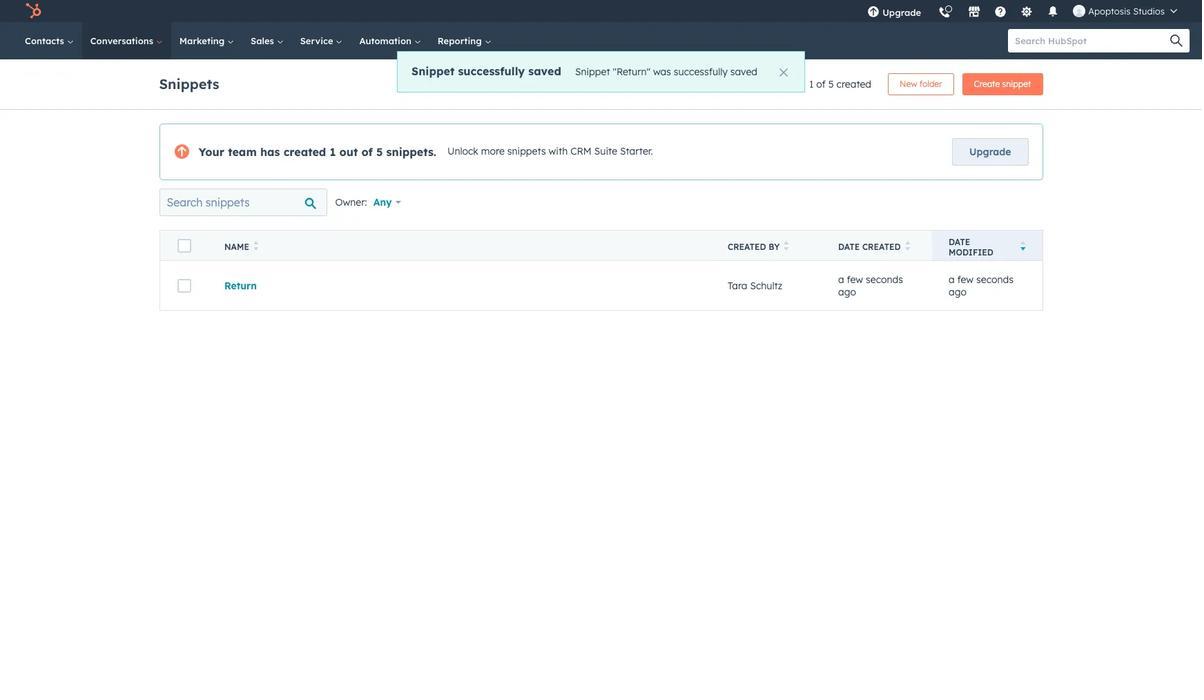 Task type: vqa. For each thing, say whether or not it's contained in the screenshot.
the '(Sample'
no



Task type: describe. For each thing, give the bounding box(es) containing it.
snippet successfully saved
[[412, 64, 562, 78]]

return link
[[225, 279, 257, 292]]

2 seconds from the left
[[977, 273, 1014, 286]]

press to sort. image for date created
[[905, 241, 911, 251]]

date modified button
[[933, 230, 1043, 261]]

settings image
[[1021, 6, 1034, 19]]

settings link
[[1013, 0, 1042, 22]]

any
[[373, 196, 392, 209]]

apoptosis
[[1089, 6, 1131, 17]]

marketing
[[179, 35, 227, 46]]

return
[[225, 279, 257, 292]]

hubspot link
[[17, 3, 52, 19]]

modified
[[949, 247, 994, 257]]

calling icon image
[[939, 7, 951, 19]]

contacts
[[25, 35, 67, 46]]

snippet
[[1003, 79, 1032, 89]]

0 horizontal spatial saved
[[529, 64, 562, 78]]

2 a few seconds ago from the left
[[949, 273, 1014, 298]]

created inside button
[[863, 242, 901, 252]]

create snippet button
[[963, 73, 1043, 95]]

team
[[228, 145, 257, 159]]

0 horizontal spatial 1
[[330, 145, 336, 159]]

your team has created 1 out of 5 snippets.
[[199, 145, 437, 159]]

snippets
[[508, 145, 546, 158]]

date created
[[839, 242, 901, 252]]

calling icon button
[[933, 1, 957, 21]]

new folder button
[[888, 73, 954, 95]]

Search search field
[[159, 189, 327, 216]]

studios
[[1134, 6, 1165, 17]]

apoptosis studios
[[1089, 6, 1165, 17]]

upgrade inside menu
[[883, 7, 922, 18]]

more
[[481, 145, 505, 158]]

tara schultz image
[[1074, 5, 1086, 17]]

notifications image
[[1047, 6, 1060, 19]]

"return"
[[613, 66, 651, 78]]

1 horizontal spatial successfully
[[674, 66, 728, 78]]

1 few from the left
[[847, 273, 864, 286]]

press to sort. image for name
[[253, 241, 259, 251]]

by
[[769, 242, 780, 252]]

created by
[[728, 242, 780, 252]]

created
[[728, 242, 767, 252]]

1 a few seconds ago from the left
[[839, 273, 904, 298]]

has
[[260, 145, 280, 159]]

automation
[[360, 35, 414, 46]]

search button
[[1164, 29, 1190, 53]]

press to sort. element for date created
[[905, 241, 911, 253]]

1 horizontal spatial upgrade
[[970, 146, 1012, 158]]

2 ago from the left
[[949, 286, 967, 298]]

1 a from the left
[[839, 273, 845, 286]]

conversations link
[[82, 22, 171, 59]]

help button
[[989, 0, 1013, 22]]

1 horizontal spatial saved
[[731, 66, 758, 78]]

snippets banner
[[159, 69, 1043, 95]]

5 inside snippets banner
[[829, 78, 834, 90]]

search image
[[1171, 35, 1183, 47]]

contacts link
[[17, 22, 82, 59]]

any button
[[373, 189, 411, 216]]

descending sort. press to sort ascending. element
[[1021, 241, 1026, 253]]

menu containing apoptosis studios
[[859, 0, 1186, 27]]

schultz
[[750, 279, 783, 292]]

upgrade link
[[953, 138, 1029, 166]]

marketing link
[[171, 22, 243, 59]]

unlock
[[448, 145, 479, 158]]



Task type: locate. For each thing, give the bounding box(es) containing it.
0 vertical spatial upgrade
[[883, 7, 922, 18]]

ago
[[839, 286, 857, 298], [949, 286, 967, 298]]

1 press to sort. image from the left
[[253, 241, 259, 251]]

2 horizontal spatial press to sort. image
[[905, 241, 911, 251]]

ago down date created
[[839, 286, 857, 298]]

0 horizontal spatial press to sort. image
[[253, 241, 259, 251]]

0 horizontal spatial upgrade
[[883, 7, 922, 18]]

folder
[[920, 79, 943, 89]]

help image
[[995, 6, 1007, 19]]

automation link
[[351, 22, 430, 59]]

2 vertical spatial created
[[863, 242, 901, 252]]

descending sort. press to sort ascending. image
[[1021, 241, 1026, 251]]

sales link
[[243, 22, 292, 59]]

0 horizontal spatial 5
[[376, 145, 383, 159]]

with
[[549, 145, 568, 158]]

of inside snippets banner
[[817, 78, 826, 90]]

2 a from the left
[[949, 273, 955, 286]]

create
[[974, 79, 1000, 89]]

1 horizontal spatial press to sort. image
[[784, 241, 789, 251]]

saved
[[529, 64, 562, 78], [731, 66, 758, 78]]

few down date created
[[847, 273, 864, 286]]

1 horizontal spatial a
[[949, 273, 955, 286]]

reporting link
[[430, 22, 500, 59]]

1 horizontal spatial press to sort. element
[[784, 241, 789, 253]]

2 press to sort. element from the left
[[784, 241, 789, 253]]

name
[[225, 242, 249, 252]]

0 vertical spatial created
[[837, 78, 872, 90]]

3 press to sort. image from the left
[[905, 241, 911, 251]]

created for has
[[284, 145, 326, 159]]

1 horizontal spatial 5
[[829, 78, 834, 90]]

1 vertical spatial 5
[[376, 145, 383, 159]]

created by button
[[712, 230, 822, 261]]

press to sort. image for created by
[[784, 241, 789, 251]]

snippets.
[[387, 145, 437, 159]]

service
[[300, 35, 336, 46]]

snippet
[[412, 64, 455, 78], [575, 66, 610, 78]]

1 horizontal spatial ago
[[949, 286, 967, 298]]

upgrade
[[883, 7, 922, 18], [970, 146, 1012, 158]]

1 horizontal spatial of
[[817, 78, 826, 90]]

marketplaces image
[[969, 6, 981, 19]]

1 ago from the left
[[839, 286, 857, 298]]

Search HubSpot search field
[[1009, 29, 1178, 53]]

0 horizontal spatial date
[[839, 242, 860, 252]]

1 press to sort. element from the left
[[253, 241, 259, 253]]

new folder
[[900, 79, 943, 89]]

starter.
[[620, 145, 653, 158]]

1 horizontal spatial snippet
[[575, 66, 610, 78]]

0 horizontal spatial press to sort. element
[[253, 241, 259, 253]]

name button
[[208, 230, 712, 261]]

owner:
[[335, 196, 367, 209]]

press to sort. element for name
[[253, 241, 259, 253]]

0 horizontal spatial of
[[362, 145, 373, 159]]

press to sort. element
[[253, 241, 259, 253], [784, 241, 789, 253], [905, 241, 911, 253]]

out
[[340, 145, 358, 159]]

press to sort. image right by
[[784, 241, 789, 251]]

press to sort. image right date created
[[905, 241, 911, 251]]

snippet down reporting
[[412, 64, 455, 78]]

0 horizontal spatial a few seconds ago
[[839, 273, 904, 298]]

upgrade image
[[868, 6, 880, 19]]

press to sort. element right by
[[784, 241, 789, 253]]

1 of 5 created
[[810, 78, 872, 90]]

1 horizontal spatial date
[[949, 237, 971, 247]]

date
[[949, 237, 971, 247], [839, 242, 860, 252]]

upgrade down create
[[970, 146, 1012, 158]]

0 horizontal spatial ago
[[839, 286, 857, 298]]

tara schultz
[[728, 279, 783, 292]]

seconds
[[866, 273, 904, 286], [977, 273, 1014, 286]]

press to sort. element inside created by button
[[784, 241, 789, 253]]

apoptosis studios button
[[1065, 0, 1186, 22]]

close image
[[780, 68, 788, 77]]

snippet successfully saved alert
[[397, 51, 805, 93]]

0 horizontal spatial seconds
[[866, 273, 904, 286]]

2 few from the left
[[958, 273, 974, 286]]

0 horizontal spatial a
[[839, 273, 845, 286]]

crm
[[571, 145, 592, 158]]

a few seconds ago down date created
[[839, 273, 904, 298]]

few down modified
[[958, 273, 974, 286]]

date for date created
[[839, 242, 860, 252]]

press to sort. element inside name button
[[253, 241, 259, 253]]

snippet for snippet "return" was successfully saved
[[575, 66, 610, 78]]

created for 5
[[837, 78, 872, 90]]

conversations
[[90, 35, 156, 46]]

successfully
[[458, 64, 525, 78], [674, 66, 728, 78]]

date created button
[[822, 230, 933, 261]]

press to sort. image right name
[[253, 241, 259, 251]]

date modified
[[949, 237, 994, 257]]

snippets
[[159, 75, 219, 92]]

1 vertical spatial upgrade
[[970, 146, 1012, 158]]

a
[[839, 273, 845, 286], [949, 273, 955, 286]]

reporting
[[438, 35, 485, 46]]

a down date created
[[839, 273, 845, 286]]

a few seconds ago down modified
[[949, 273, 1014, 298]]

1 vertical spatial 1
[[330, 145, 336, 159]]

1 horizontal spatial few
[[958, 273, 974, 286]]

seconds down date modified button at the top
[[977, 273, 1014, 286]]

seconds down the date created button
[[866, 273, 904, 286]]

date for date modified
[[949, 237, 971, 247]]

1 inside snippets banner
[[810, 78, 814, 90]]

snippet "return" was successfully saved
[[575, 66, 758, 78]]

successfully right was
[[674, 66, 728, 78]]

1 horizontal spatial seconds
[[977, 273, 1014, 286]]

few
[[847, 273, 864, 286], [958, 273, 974, 286]]

0 vertical spatial 5
[[829, 78, 834, 90]]

a few seconds ago
[[839, 273, 904, 298], [949, 273, 1014, 298]]

sales
[[251, 35, 277, 46]]

ago down modified
[[949, 286, 967, 298]]

snippet for snippet successfully saved
[[412, 64, 455, 78]]

snippet left "return"
[[575, 66, 610, 78]]

2 press to sort. image from the left
[[784, 241, 789, 251]]

2 horizontal spatial press to sort. element
[[905, 241, 911, 253]]

press to sort. image inside name button
[[253, 241, 259, 251]]

press to sort. image inside created by button
[[784, 241, 789, 251]]

suite
[[595, 145, 618, 158]]

date inside 'date modified'
[[949, 237, 971, 247]]

a down modified
[[949, 273, 955, 286]]

tara
[[728, 279, 748, 292]]

notifications button
[[1042, 0, 1065, 22]]

0 horizontal spatial few
[[847, 273, 864, 286]]

5
[[829, 78, 834, 90], [376, 145, 383, 159]]

hubspot image
[[25, 3, 41, 19]]

marketplaces button
[[960, 0, 989, 22]]

0 vertical spatial of
[[817, 78, 826, 90]]

press to sort. element inside the date created button
[[905, 241, 911, 253]]

0 horizontal spatial successfully
[[458, 64, 525, 78]]

1 vertical spatial of
[[362, 145, 373, 159]]

press to sort. element right name
[[253, 241, 259, 253]]

upgrade right upgrade 'image' at right top
[[883, 7, 922, 18]]

1 horizontal spatial a few seconds ago
[[949, 273, 1014, 298]]

press to sort. image inside the date created button
[[905, 241, 911, 251]]

created
[[837, 78, 872, 90], [284, 145, 326, 159], [863, 242, 901, 252]]

menu
[[859, 0, 1186, 27]]

press to sort. element right date created
[[905, 241, 911, 253]]

1
[[810, 78, 814, 90], [330, 145, 336, 159]]

0 horizontal spatial snippet
[[412, 64, 455, 78]]

unlock more snippets with crm suite starter.
[[448, 145, 653, 158]]

1 seconds from the left
[[866, 273, 904, 286]]

created inside snippets banner
[[837, 78, 872, 90]]

new
[[900, 79, 918, 89]]

was
[[653, 66, 671, 78]]

your
[[199, 145, 225, 159]]

of
[[817, 78, 826, 90], [362, 145, 373, 159]]

3 press to sort. element from the left
[[905, 241, 911, 253]]

successfully down reporting 'link'
[[458, 64, 525, 78]]

0 vertical spatial 1
[[810, 78, 814, 90]]

create snippet
[[974, 79, 1032, 89]]

1 vertical spatial created
[[284, 145, 326, 159]]

press to sort. image
[[253, 241, 259, 251], [784, 241, 789, 251], [905, 241, 911, 251]]

press to sort. element for created by
[[784, 241, 789, 253]]

service link
[[292, 22, 351, 59]]

1 horizontal spatial 1
[[810, 78, 814, 90]]



